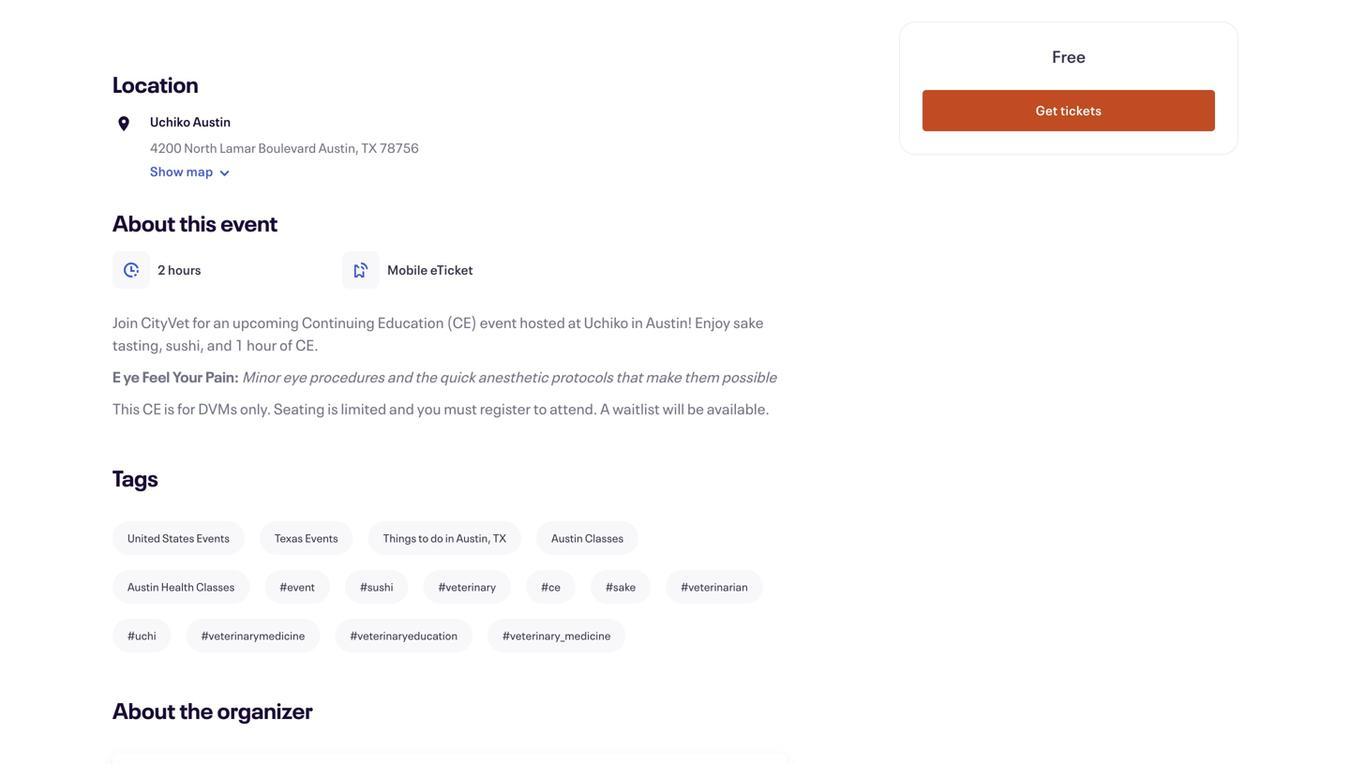 Task type: vqa. For each thing, say whether or not it's contained in the screenshot.
taken
no



Task type: describe. For each thing, give the bounding box(es) containing it.
#sushi link
[[345, 570, 408, 604]]

1 vertical spatial and
[[387, 367, 412, 387]]

about for about the organizer
[[113, 696, 175, 726]]

your
[[173, 367, 203, 387]]

possible
[[722, 367, 777, 387]]

#veterinary link
[[423, 570, 511, 604]]

organizer
[[217, 696, 313, 726]]

get tickets
[[1036, 102, 1102, 119]]

uchiko austin 4200 north lamar boulevard austin, tx 78756
[[150, 113, 419, 157]]

2
[[158, 261, 165, 279]]

#veterinaryeducation link
[[335, 619, 473, 653]]

0 vertical spatial classes
[[585, 531, 624, 546]]

event inside join cityvet for an upcoming continuing education (ce) event hosted at uchiko in austin! enjoy sake tasting, sushi, and 1 hour of ce.
[[480, 312, 517, 333]]

them
[[685, 367, 719, 387]]

for inside join cityvet for an upcoming continuing education (ce) event hosted at uchiko in austin! enjoy sake tasting, sushi, and 1 hour of ce.
[[193, 312, 211, 333]]

hosted
[[520, 312, 566, 333]]

united states events link
[[113, 522, 245, 555]]

#uchi
[[128, 629, 156, 644]]

austin classes link
[[537, 522, 639, 555]]

austin!
[[646, 312, 692, 333]]

1
[[235, 335, 244, 355]]

attend.
[[550, 399, 598, 419]]

#ce
[[541, 580, 561, 595]]

ce
[[143, 399, 161, 419]]

#event
[[280, 580, 315, 595]]

texas events
[[275, 531, 338, 546]]

you
[[417, 399, 441, 419]]

quick
[[440, 367, 475, 387]]

2 vertical spatial and
[[389, 399, 414, 419]]

this
[[113, 399, 140, 419]]

pain:
[[206, 367, 239, 387]]

#sushi
[[360, 580, 393, 595]]

about the organizer
[[113, 696, 313, 726]]

eye
[[283, 367, 307, 387]]

1 vertical spatial tx
[[493, 531, 507, 546]]

#veterinaryeducation
[[350, 629, 458, 644]]

show map button
[[150, 158, 236, 188]]

things to do in austin, tx link
[[368, 522, 522, 555]]

0 horizontal spatial in
[[445, 531, 454, 546]]

location
[[113, 69, 199, 99]]

4200
[[150, 139, 182, 157]]

this ce is for dvms only. seating is limited and you must register to attend. a waitlist will be available.
[[113, 399, 770, 419]]

e ye feel your pain: minor eye procedures and the quick anesthetic protocols that make them possible
[[113, 367, 777, 387]]

show
[[150, 163, 184, 180]]

available.
[[707, 399, 770, 419]]

protocols
[[551, 367, 613, 387]]

1 vertical spatial for
[[177, 399, 195, 419]]

#sake link
[[591, 570, 651, 604]]

tx inside uchiko austin 4200 north lamar boulevard austin, tx 78756
[[362, 139, 377, 157]]

#veterinarymedicine
[[201, 629, 305, 644]]

austin for austin health classes
[[128, 580, 159, 595]]

austin classes
[[552, 531, 624, 546]]

boulevard
[[258, 139, 316, 157]]

e
[[113, 367, 121, 387]]

united states events
[[128, 531, 230, 546]]

#veterinary
[[438, 580, 496, 595]]

about for about this event
[[113, 208, 175, 238]]

texas events link
[[260, 522, 353, 555]]

tags
[[113, 463, 158, 493]]

things
[[383, 531, 417, 546]]

#ce link
[[526, 570, 576, 604]]

north
[[184, 139, 217, 157]]

register
[[480, 399, 531, 419]]

an
[[213, 312, 230, 333]]

must
[[444, 399, 477, 419]]

anesthetic
[[478, 367, 549, 387]]

78756
[[380, 139, 419, 157]]

mobile
[[387, 261, 428, 279]]

austin for austin classes
[[552, 531, 583, 546]]

austin health classes link
[[113, 570, 250, 604]]

austin health classes
[[128, 580, 235, 595]]

1 is from the left
[[164, 399, 175, 419]]

organizer profile element
[[113, 696, 788, 765]]

#event link
[[265, 570, 330, 604]]

#veterinarian link
[[666, 570, 763, 604]]

#veterinary_medicine
[[503, 629, 611, 644]]

0 horizontal spatial classes
[[196, 580, 235, 595]]

uchiko inside uchiko austin 4200 north lamar boulevard austin, tx 78756
[[150, 113, 191, 130]]

at
[[568, 312, 582, 333]]

seating
[[274, 399, 325, 419]]

#veterinarymedicine link
[[186, 619, 320, 653]]

of
[[280, 335, 293, 355]]

#veterinarian
[[681, 580, 748, 595]]

sushi,
[[166, 335, 204, 355]]

dvms
[[198, 399, 237, 419]]

austin, inside uchiko austin 4200 north lamar boulevard austin, tx 78756
[[319, 139, 359, 157]]

the inside organizer profile element
[[180, 696, 213, 726]]

lamar
[[220, 139, 256, 157]]



Task type: locate. For each thing, give the bounding box(es) containing it.
show map
[[150, 163, 213, 180]]

free
[[1052, 45, 1086, 68]]

1 vertical spatial in
[[445, 531, 454, 546]]

1 vertical spatial austin
[[552, 531, 583, 546]]

things to do in austin, tx
[[383, 531, 507, 546]]

0 vertical spatial event
[[221, 208, 278, 238]]

1 vertical spatial uchiko
[[584, 312, 629, 333]]

austin up north
[[193, 113, 231, 130]]

events right texas
[[305, 531, 338, 546]]

0 vertical spatial about
[[113, 208, 175, 238]]

sake
[[734, 312, 764, 333]]

get tickets button
[[923, 90, 1216, 131]]

1 horizontal spatial uchiko
[[584, 312, 629, 333]]

#uchi link
[[113, 619, 171, 653]]

join cityvet for an upcoming continuing education (ce) event hosted at uchiko in austin! enjoy sake tasting, sushi, and 1 hour of ce.
[[113, 312, 764, 355]]

ye
[[123, 367, 140, 387]]

0 vertical spatial austin,
[[319, 139, 359, 157]]

texas
[[275, 531, 303, 546]]

1 vertical spatial the
[[180, 696, 213, 726]]

1 vertical spatial event
[[480, 312, 517, 333]]

0 horizontal spatial tx
[[362, 139, 377, 157]]

classes
[[585, 531, 624, 546], [196, 580, 235, 595]]

0 horizontal spatial uchiko
[[150, 113, 191, 130]]

austin, inside things to do in austin, tx link
[[456, 531, 491, 546]]

0 vertical spatial and
[[207, 335, 232, 355]]

eticket
[[430, 261, 473, 279]]

limited
[[341, 399, 387, 419]]

1 horizontal spatial austin
[[193, 113, 231, 130]]

uchiko up 4200
[[150, 113, 191, 130]]

about inside organizer profile element
[[113, 696, 175, 726]]

1 vertical spatial about
[[113, 696, 175, 726]]

tasting,
[[113, 335, 163, 355]]

events right states
[[196, 531, 230, 546]]

0 vertical spatial uchiko
[[150, 113, 191, 130]]

#sake
[[606, 580, 636, 595]]

0 horizontal spatial events
[[196, 531, 230, 546]]

and inside join cityvet for an upcoming continuing education (ce) event hosted at uchiko in austin! enjoy sake tasting, sushi, and 1 hour of ce.
[[207, 335, 232, 355]]

tx left 78756
[[362, 139, 377, 157]]

0 vertical spatial to
[[534, 399, 547, 419]]

get
[[1036, 102, 1058, 119]]

the left quick
[[415, 367, 437, 387]]

hours
[[168, 261, 201, 279]]

will
[[663, 399, 685, 419]]

hour
[[247, 335, 277, 355]]

minor
[[242, 367, 280, 387]]

2 hours
[[158, 261, 201, 279]]

tx up #veterinary link
[[493, 531, 507, 546]]

is right ce
[[164, 399, 175, 419]]

#veterinary_medicine link
[[488, 619, 626, 653]]

states
[[162, 531, 194, 546]]

1 horizontal spatial to
[[534, 399, 547, 419]]

1 horizontal spatial austin,
[[456, 531, 491, 546]]

austin left "health"
[[128, 580, 159, 595]]

2 events from the left
[[305, 531, 338, 546]]

for left dvms
[[177, 399, 195, 419]]

and up this ce is for dvms only. seating is limited and you must register to attend. a waitlist will be available.
[[387, 367, 412, 387]]

1 horizontal spatial the
[[415, 367, 437, 387]]

about
[[113, 208, 175, 238], [113, 696, 175, 726]]

1 horizontal spatial tx
[[493, 531, 507, 546]]

1 vertical spatial to
[[419, 531, 429, 546]]

0 vertical spatial the
[[415, 367, 437, 387]]

0 vertical spatial austin
[[193, 113, 231, 130]]

classes right "health"
[[196, 580, 235, 595]]

0 vertical spatial tx
[[362, 139, 377, 157]]

1 vertical spatial austin,
[[456, 531, 491, 546]]

classes up #sake link
[[585, 531, 624, 546]]

in left austin!
[[632, 312, 644, 333]]

1 events from the left
[[196, 531, 230, 546]]

the left organizer
[[180, 696, 213, 726]]

1 vertical spatial classes
[[196, 580, 235, 595]]

events
[[196, 531, 230, 546], [305, 531, 338, 546]]

map
[[186, 163, 213, 180]]

to
[[534, 399, 547, 419], [419, 531, 429, 546]]

for
[[193, 312, 211, 333], [177, 399, 195, 419]]

2 horizontal spatial austin
[[552, 531, 583, 546]]

health
[[161, 580, 194, 595]]

austin up #ce
[[552, 531, 583, 546]]

is
[[164, 399, 175, 419], [328, 399, 338, 419]]

1 horizontal spatial event
[[480, 312, 517, 333]]

0 horizontal spatial to
[[419, 531, 429, 546]]

tx
[[362, 139, 377, 157], [493, 531, 507, 546]]

make
[[646, 367, 682, 387]]

1 about from the top
[[113, 208, 175, 238]]

to left attend.
[[534, 399, 547, 419]]

and
[[207, 335, 232, 355], [387, 367, 412, 387], [389, 399, 414, 419]]

0 horizontal spatial austin
[[128, 580, 159, 595]]

united
[[128, 531, 160, 546]]

the
[[415, 367, 437, 387], [180, 696, 213, 726]]

0 horizontal spatial the
[[180, 696, 213, 726]]

cityvet
[[141, 312, 190, 333]]

event right this
[[221, 208, 278, 238]]

upcoming
[[233, 312, 299, 333]]

and left you
[[389, 399, 414, 419]]

feel
[[142, 367, 170, 387]]

1 horizontal spatial is
[[328, 399, 338, 419]]

that
[[616, 367, 643, 387]]

uchiko
[[150, 113, 191, 130], [584, 312, 629, 333]]

only.
[[240, 399, 271, 419]]

is left the limited
[[328, 399, 338, 419]]

education
[[378, 312, 444, 333]]

in inside join cityvet for an upcoming continuing education (ce) event hosted at uchiko in austin! enjoy sake tasting, sushi, and 1 hour of ce.
[[632, 312, 644, 333]]

and left 1
[[207, 335, 232, 355]]

about down #uchi link
[[113, 696, 175, 726]]

continuing
[[302, 312, 375, 333]]

in
[[632, 312, 644, 333], [445, 531, 454, 546]]

0 horizontal spatial austin,
[[319, 139, 359, 157]]

tickets
[[1061, 102, 1102, 119]]

1 horizontal spatial events
[[305, 531, 338, 546]]

procedures
[[309, 367, 385, 387]]

austin inside uchiko austin 4200 north lamar boulevard austin, tx 78756
[[193, 113, 231, 130]]

mobile eticket
[[387, 261, 473, 279]]

about this event
[[113, 208, 278, 238]]

enjoy
[[695, 312, 731, 333]]

uchiko inside join cityvet for an upcoming continuing education (ce) event hosted at uchiko in austin! enjoy sake tasting, sushi, and 1 hour of ce.
[[584, 312, 629, 333]]

austin, right boulevard at the left
[[319, 139, 359, 157]]

uchiko right at
[[584, 312, 629, 333]]

0 vertical spatial in
[[632, 312, 644, 333]]

in right do
[[445, 531, 454, 546]]

ce.
[[296, 335, 319, 355]]

2 vertical spatial austin
[[128, 580, 159, 595]]

event right (ce)
[[480, 312, 517, 333]]

to left do
[[419, 531, 429, 546]]

(ce)
[[447, 312, 477, 333]]

0 horizontal spatial is
[[164, 399, 175, 419]]

waitlist
[[613, 399, 660, 419]]

2 about from the top
[[113, 696, 175, 726]]

1 horizontal spatial in
[[632, 312, 644, 333]]

a
[[601, 399, 610, 419]]

this
[[180, 208, 217, 238]]

for left 'an'
[[193, 312, 211, 333]]

0 vertical spatial for
[[193, 312, 211, 333]]

austin, right do
[[456, 531, 491, 546]]

about up '2'
[[113, 208, 175, 238]]

austin,
[[319, 139, 359, 157], [456, 531, 491, 546]]

1 horizontal spatial classes
[[585, 531, 624, 546]]

0 horizontal spatial event
[[221, 208, 278, 238]]

join
[[113, 312, 138, 333]]

2 is from the left
[[328, 399, 338, 419]]



